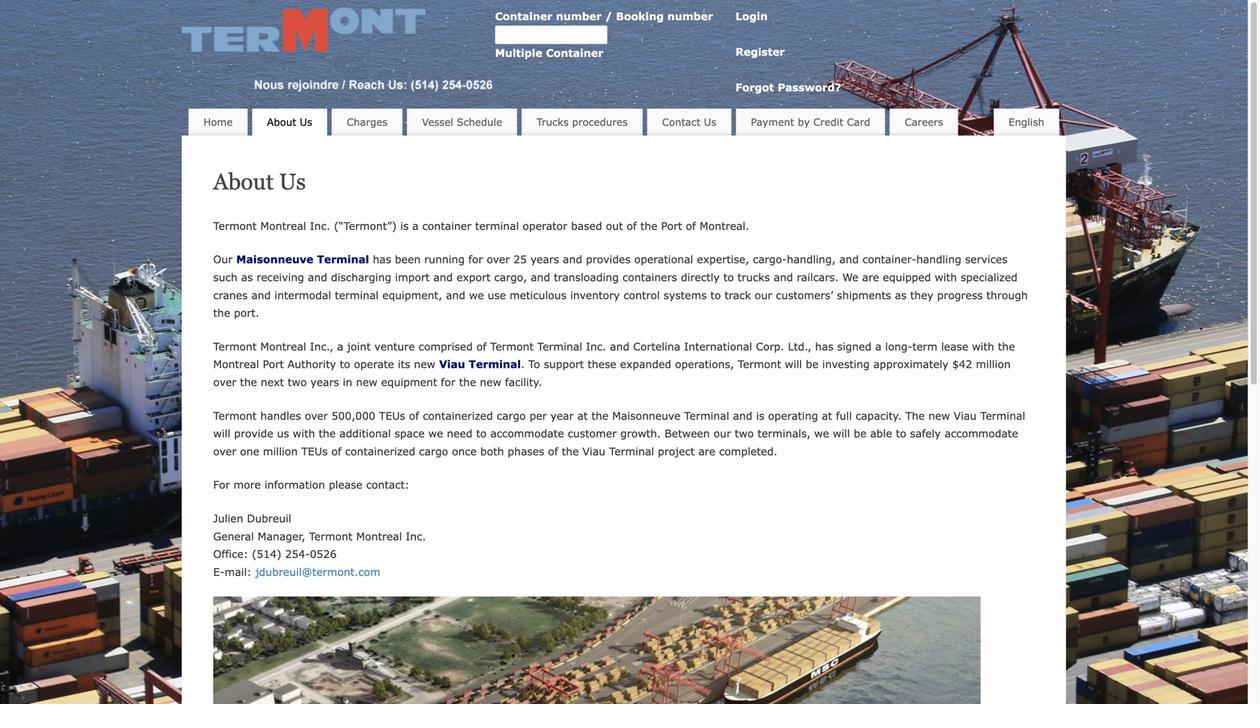 Task type: locate. For each thing, give the bounding box(es) containing it.
0 vertical spatial million
[[977, 358, 1011, 371]]

once
[[452, 445, 477, 458]]

about right "home" at top
[[267, 116, 297, 128]]

viau down comprised at the left
[[439, 358, 466, 371]]

containerized down additional
[[345, 445, 416, 458]]

montreal inside julien dubreuil general manager, termont montreal inc. office: (514) 254-0526 e-mail: jdubreuil@termont.com
[[356, 530, 402, 543]]

of up space
[[409, 410, 419, 422]]

1 horizontal spatial two
[[735, 428, 754, 440]]

1 vertical spatial our
[[714, 428, 732, 440]]

0 vertical spatial about us
[[267, 116, 313, 128]]

1 horizontal spatial million
[[977, 358, 1011, 371]]

0 horizontal spatial as
[[241, 271, 253, 284]]

1 horizontal spatial is
[[757, 410, 765, 422]]

contact us
[[663, 116, 717, 128]]

0 vertical spatial is
[[401, 220, 409, 232]]

cargo left 'per' at the bottom
[[497, 410, 526, 422]]

0 horizontal spatial containerized
[[345, 445, 416, 458]]

authority
[[288, 358, 336, 371]]

and up 'meticulous'
[[531, 271, 551, 284]]

maisonneuve up "growth."
[[613, 410, 681, 422]]

years down "authority"
[[311, 376, 339, 389]]

and up the 'completed.'
[[733, 410, 753, 422]]

login
[[736, 10, 768, 22]]

years inside has been running for over 25 years and provides operational expertise, cargo-handling, and container-handling services such as receiving and discharging import and export cargo, and transloading containers directly to trucks and railcars. we are equipped with specialized cranes and intermodal terminal equipment, and we use meticulous inventory control systems to track our customers' shipments as they progress through the port.
[[531, 253, 559, 266]]

0 vertical spatial has
[[373, 253, 391, 266]]

will down ltd.,
[[785, 358, 803, 371]]

as down equipped on the right top of the page
[[895, 289, 907, 302]]

is up terminals, at the right of page
[[757, 410, 765, 422]]

the down through
[[999, 340, 1016, 353]]

has inside the termont montreal inc., a joint venture comprised of termont terminal inc. and cortelina international corp. ltd., has signed a long-term lease with the montreal port authority to operate its new
[[816, 340, 834, 353]]

to up the in
[[340, 358, 351, 371]]

maisonneuve up receiving
[[236, 253, 314, 266]]

1 horizontal spatial be
[[854, 428, 867, 440]]

cortelina
[[634, 340, 681, 353]]

0 horizontal spatial with
[[293, 428, 315, 440]]

viau terminal
[[439, 358, 521, 371]]

a left container
[[413, 220, 419, 232]]

2 at from the left
[[822, 410, 833, 422]]

of up the viau terminal at the bottom left of page
[[477, 340, 487, 353]]

port inside the termont montreal inc., a joint venture comprised of termont terminal inc. and cortelina international corp. ltd., has signed a long-term lease with the montreal port authority to operate its new
[[263, 358, 284, 371]]

0 horizontal spatial our
[[714, 428, 732, 440]]

1 vertical spatial teus
[[302, 445, 328, 458]]

1 horizontal spatial years
[[531, 253, 559, 266]]

register link
[[736, 45, 785, 58]]

phases
[[508, 445, 545, 458]]

0 vertical spatial for
[[469, 253, 483, 266]]

and inside termont handles over 500,000 teus of containerized cargo per year at the maisonneuve terminal and is operating at full capacity. the new viau terminal will provide us with the additional space we need to accommodate customer growth. between our two terminals, we will be able to safely accommodate over one million teus of containerized cargo once both phases of the viau terminal project are completed.
[[733, 410, 753, 422]]

careers link
[[890, 109, 959, 136]]

containerized
[[423, 410, 493, 422], [345, 445, 416, 458]]

a left long- on the right
[[876, 340, 882, 353]]

are
[[863, 271, 880, 284], [699, 445, 716, 458]]

based
[[571, 220, 603, 232]]

1 vertical spatial be
[[854, 428, 867, 440]]

schedule
[[457, 116, 503, 128]]

cargo,
[[495, 271, 527, 284]]

is up been
[[401, 220, 409, 232]]

port up next
[[263, 358, 284, 371]]

2 horizontal spatial we
[[815, 428, 830, 440]]

number left /
[[556, 10, 602, 22]]

1 horizontal spatial will
[[785, 358, 803, 371]]

and down running
[[434, 271, 453, 284]]

terminal
[[317, 253, 369, 266], [538, 340, 583, 353], [469, 358, 521, 371], [685, 410, 730, 422], [981, 410, 1026, 422], [610, 445, 655, 458]]

discharging
[[331, 271, 392, 284]]

1 vertical spatial for
[[441, 376, 456, 389]]

our up the 'completed.'
[[714, 428, 732, 440]]

at up customer
[[578, 410, 588, 422]]

inc.
[[310, 220, 330, 232], [586, 340, 607, 353], [406, 530, 426, 543]]

growth.
[[621, 428, 661, 440]]

1 vertical spatial viau
[[954, 410, 977, 422]]

over left "one"
[[213, 445, 237, 458]]

for up export
[[469, 253, 483, 266]]

about us inside about us link
[[267, 116, 313, 128]]

1 vertical spatial are
[[699, 445, 716, 458]]

1 horizontal spatial accommodate
[[945, 428, 1019, 440]]

1 vertical spatial cargo
[[419, 445, 449, 458]]

1 vertical spatial port
[[263, 358, 284, 371]]

1 horizontal spatial cargo
[[497, 410, 526, 422]]

equipment,
[[383, 289, 442, 302]]

over up cargo,
[[487, 253, 510, 266]]

1 vertical spatial is
[[757, 410, 765, 422]]

multiple
[[495, 46, 543, 59]]

be left able at the right
[[854, 428, 867, 440]]

and up transloading
[[563, 253, 583, 266]]

with up $42 at the right of the page
[[973, 340, 995, 353]]

about
[[267, 116, 297, 128], [213, 169, 274, 195]]

terminal down discharging
[[335, 289, 379, 302]]

export
[[457, 271, 491, 284]]

and up the these
[[610, 340, 630, 353]]

us
[[300, 116, 313, 128], [704, 116, 717, 128], [279, 169, 306, 195]]

1 horizontal spatial for
[[469, 253, 483, 266]]

about down home 'link'
[[213, 169, 274, 195]]

they
[[911, 289, 934, 302]]

0 vertical spatial cargo
[[497, 410, 526, 422]]

for down comprised at the left
[[441, 376, 456, 389]]

1 horizontal spatial viau
[[583, 445, 606, 458]]

0 vertical spatial viau
[[439, 358, 466, 371]]

per
[[530, 410, 547, 422]]

us right contact
[[704, 116, 717, 128]]

termont down corp.
[[738, 358, 782, 371]]

space
[[395, 428, 425, 440]]

running
[[425, 253, 465, 266]]

two down "authority"
[[288, 376, 307, 389]]

termont up our
[[213, 220, 257, 232]]

payment
[[751, 116, 795, 128]]

montreal down contact: on the left bottom
[[356, 530, 402, 543]]

operator
[[523, 220, 568, 232]]

0 vertical spatial as
[[241, 271, 253, 284]]

over
[[487, 253, 510, 266], [213, 376, 237, 389], [305, 410, 328, 422], [213, 445, 237, 458]]

a right inc.,
[[337, 340, 344, 353]]

1 horizontal spatial terminal
[[475, 220, 519, 232]]

500,000
[[332, 410, 376, 422]]

inc. inside the termont montreal inc., a joint venture comprised of termont terminal inc. and cortelina international corp. ltd., has signed a long-term lease with the montreal port authority to operate its new
[[586, 340, 607, 353]]

signed
[[838, 340, 872, 353]]

0 horizontal spatial number
[[556, 10, 602, 22]]

two up the 'completed.'
[[735, 428, 754, 440]]

0 vertical spatial inc.
[[310, 220, 330, 232]]

1 vertical spatial two
[[735, 428, 754, 440]]

0 horizontal spatial inc.
[[310, 220, 330, 232]]

0 horizontal spatial cargo
[[419, 445, 449, 458]]

charges link
[[332, 109, 403, 136]]

are up shipments at the top right of page
[[863, 271, 880, 284]]

about us right "home" at top
[[267, 116, 313, 128]]

and
[[563, 253, 583, 266], [840, 253, 859, 266], [308, 271, 328, 284], [434, 271, 453, 284], [531, 271, 551, 284], [774, 271, 794, 284], [251, 289, 271, 302], [446, 289, 466, 302], [610, 340, 630, 353], [733, 410, 753, 422]]

with down handling
[[935, 271, 958, 284]]

viau
[[439, 358, 466, 371], [954, 410, 977, 422], [583, 445, 606, 458]]

equipment
[[381, 376, 437, 389]]

approximately
[[874, 358, 949, 371]]

such
[[213, 271, 238, 284]]

us left the charges
[[300, 116, 313, 128]]

0 horizontal spatial teus
[[302, 445, 328, 458]]

0 vertical spatial years
[[531, 253, 559, 266]]

us down about us link
[[279, 169, 306, 195]]

careers
[[905, 116, 944, 128]]

to right able at the right
[[896, 428, 907, 440]]

inc. up the our maisonneuve terminal
[[310, 220, 330, 232]]

years right 25
[[531, 253, 559, 266]]

we left "need"
[[429, 428, 443, 440]]

1 vertical spatial terminal
[[335, 289, 379, 302]]

vessel schedule
[[422, 116, 503, 128]]

0 horizontal spatial million
[[263, 445, 298, 458]]

transloading
[[554, 271, 619, 284]]

with right us
[[293, 428, 315, 440]]

been
[[395, 253, 421, 266]]

1 horizontal spatial teus
[[379, 410, 406, 422]]

has
[[373, 253, 391, 266], [816, 340, 834, 353]]

2 number from the left
[[668, 10, 713, 22]]

expertise,
[[697, 253, 750, 266]]

0 horizontal spatial are
[[699, 445, 716, 458]]

0 horizontal spatial years
[[311, 376, 339, 389]]

and up we
[[840, 253, 859, 266]]

1 horizontal spatial has
[[816, 340, 834, 353]]

2 horizontal spatial inc.
[[586, 340, 607, 353]]

0 vertical spatial about
[[267, 116, 297, 128]]

2 horizontal spatial will
[[833, 428, 851, 440]]

we
[[843, 271, 859, 284]]

cargo down space
[[419, 445, 449, 458]]

teus up for more information please contact:
[[302, 445, 328, 458]]

inc. down contact: on the left bottom
[[406, 530, 426, 543]]

1 horizontal spatial maisonneuve
[[613, 410, 681, 422]]

0 vertical spatial with
[[935, 271, 958, 284]]

port up the operational
[[662, 220, 683, 232]]

0 horizontal spatial is
[[401, 220, 409, 232]]

banner containing container number / booking number
[[182, 7, 1067, 153]]

0 vertical spatial are
[[863, 271, 880, 284]]

1 vertical spatial container
[[546, 46, 604, 59]]

viau right the
[[954, 410, 977, 422]]

2 horizontal spatial with
[[973, 340, 995, 353]]

1 vertical spatial containerized
[[345, 445, 416, 458]]

please
[[329, 479, 363, 492]]

are down "between"
[[699, 445, 716, 458]]

cargo
[[497, 410, 526, 422], [419, 445, 449, 458]]

inc. up the these
[[586, 340, 607, 353]]

1 horizontal spatial are
[[863, 271, 880, 284]]

2 accommodate from the left
[[945, 428, 1019, 440]]

charges
[[347, 116, 388, 128]]

0 horizontal spatial for
[[441, 376, 456, 389]]

over left next
[[213, 376, 237, 389]]

termont handles over 500,000 teus of containerized cargo per year at the maisonneuve terminal and is operating at full capacity. the new viau terminal will provide us with the additional space we need to accommodate customer growth. between our two terminals, we will be able to safely accommodate over one million teus of containerized cargo once both phases of the viau terminal project are completed.
[[213, 410, 1026, 458]]

will down full
[[833, 428, 851, 440]]

terminal up 25
[[475, 220, 519, 232]]

container up 'multiple'
[[495, 10, 553, 22]]

new inside termont handles over 500,000 teus of containerized cargo per year at the maisonneuve terminal and is operating at full capacity. the new viau terminal will provide us with the additional space we need to accommodate customer growth. between our two terminals, we will be able to safely accommodate over one million teus of containerized cargo once both phases of the viau terminal project are completed.
[[929, 410, 951, 422]]

0 vertical spatial port
[[662, 220, 683, 232]]

of left montreal.
[[686, 220, 696, 232]]

1 horizontal spatial inc.
[[406, 530, 426, 543]]

the
[[641, 220, 658, 232], [213, 307, 230, 320], [999, 340, 1016, 353], [240, 376, 257, 389], [459, 376, 476, 389], [592, 410, 609, 422], [319, 428, 336, 440], [562, 445, 579, 458]]

additional
[[340, 428, 391, 440]]

new inside the termont montreal inc., a joint venture comprised of termont terminal inc. and cortelina international corp. ltd., has signed a long-term lease with the montreal port authority to operate its new
[[414, 358, 436, 371]]

be
[[806, 358, 819, 371], [854, 428, 867, 440]]

montreal
[[260, 220, 306, 232], [260, 340, 306, 353], [213, 358, 259, 371], [356, 530, 402, 543]]

and inside the termont montreal inc., a joint venture comprised of termont terminal inc. and cortelina international corp. ltd., has signed a long-term lease with the montreal port authority to operate its new
[[610, 340, 630, 353]]

as right such in the left of the page
[[241, 271, 253, 284]]

and up intermodal
[[308, 271, 328, 284]]

maisonneuve inside termont handles over 500,000 teus of containerized cargo per year at the maisonneuve terminal and is operating at full capacity. the new viau terminal will provide us with the additional space we need to accommodate customer growth. between our two terminals, we will be able to safely accommodate over one million teus of containerized cargo once both phases of the viau terminal project are completed.
[[613, 410, 681, 422]]

multiple container link
[[495, 46, 604, 59]]

capacity.
[[856, 410, 902, 422]]

years inside . to support these expanded operations, termont will be investing approximately $42 million over the next two years in new equipment for the new facility.
[[311, 376, 339, 389]]

has right ltd.,
[[816, 340, 834, 353]]

None text field
[[495, 25, 608, 44]]

will
[[785, 358, 803, 371], [213, 428, 231, 440], [833, 428, 851, 440]]

0 horizontal spatial be
[[806, 358, 819, 371]]

the inside the termont montreal inc., a joint venture comprised of termont terminal inc. and cortelina international corp. ltd., has signed a long-term lease with the montreal port authority to operate its new
[[999, 340, 1016, 353]]

ltd.,
[[788, 340, 812, 353]]

is
[[401, 220, 409, 232], [757, 410, 765, 422]]

us for "contact us" link
[[704, 116, 717, 128]]

1 vertical spatial million
[[263, 445, 298, 458]]

million right $42 at the right of the page
[[977, 358, 1011, 371]]

million down us
[[263, 445, 298, 458]]

cranes
[[213, 289, 248, 302]]

our down trucks
[[755, 289, 773, 302]]

0 horizontal spatial two
[[288, 376, 307, 389]]

0 horizontal spatial has
[[373, 253, 391, 266]]

with inside has been running for over 25 years and provides operational expertise, cargo-handling, and container-handling services such as receiving and discharging import and export cargo, and transloading containers directly to trucks and railcars. we are equipped with specialized cranes and intermodal terminal equipment, and we use meticulous inventory control systems to track our customers' shipments as they progress through the port.
[[935, 271, 958, 284]]

we down export
[[469, 289, 484, 302]]

procedures
[[573, 116, 628, 128]]

2 vertical spatial with
[[293, 428, 315, 440]]

teus up space
[[379, 410, 406, 422]]

termont up the provide
[[213, 410, 257, 422]]

.
[[521, 358, 525, 371]]

banner
[[182, 7, 1067, 153]]

0 vertical spatial be
[[806, 358, 819, 371]]

container down container number / booking number
[[546, 46, 604, 59]]

of
[[627, 220, 637, 232], [686, 220, 696, 232], [477, 340, 487, 353], [409, 410, 419, 422], [332, 445, 342, 458], [548, 445, 558, 458]]

viau down customer
[[583, 445, 606, 458]]

the down the 500,000
[[319, 428, 336, 440]]

to left track
[[711, 289, 721, 302]]

0 vertical spatial our
[[755, 289, 773, 302]]

about us
[[267, 116, 313, 128], [213, 169, 306, 195]]

montreal down port.
[[213, 358, 259, 371]]

0 horizontal spatial terminal
[[335, 289, 379, 302]]

2 vertical spatial inc.
[[406, 530, 426, 543]]

termont image
[[182, 7, 426, 52]]

1 horizontal spatial at
[[822, 410, 833, 422]]

termont montreal inc. ("termont") is a container terminal operator based out of the port of montreal.
[[213, 220, 750, 232]]

will left the provide
[[213, 428, 231, 440]]

0 vertical spatial two
[[288, 376, 307, 389]]

termont
[[213, 220, 257, 232], [213, 340, 257, 353], [491, 340, 534, 353], [738, 358, 782, 371], [213, 410, 257, 422], [309, 530, 353, 543]]

1 vertical spatial maisonneuve
[[613, 410, 681, 422]]

at left full
[[822, 410, 833, 422]]

million
[[977, 358, 1011, 371], [263, 445, 298, 458]]

0 vertical spatial maisonneuve
[[236, 253, 314, 266]]

0 horizontal spatial maisonneuve
[[236, 253, 314, 266]]

to inside the termont montreal inc., a joint venture comprised of termont terminal inc. and cortelina international corp. ltd., has signed a long-term lease with the montreal port authority to operate its new
[[340, 358, 351, 371]]

1 vertical spatial with
[[973, 340, 995, 353]]

montreal up the our maisonneuve terminal
[[260, 220, 306, 232]]

multiple container
[[495, 46, 604, 59]]

1 horizontal spatial number
[[668, 10, 713, 22]]

new
[[414, 358, 436, 371], [356, 376, 378, 389], [480, 376, 502, 389], [929, 410, 951, 422]]

are inside has been running for over 25 years and provides operational expertise, cargo-handling, and container-handling services such as receiving and discharging import and export cargo, and transloading containers directly to trucks and railcars. we are equipped with specialized cranes and intermodal terminal equipment, and we use meticulous inventory control systems to track our customers' shipments as they progress through the port.
[[863, 271, 880, 284]]

new up 'safely'
[[929, 410, 951, 422]]

with inside termont handles over 500,000 teus of containerized cargo per year at the maisonneuve terminal and is operating at full capacity. the new viau terminal will provide us with the additional space we need to accommodate customer growth. between our two terminals, we will be able to safely accommodate over one million teus of containerized cargo once both phases of the viau terminal project are completed.
[[293, 428, 315, 440]]

0 horizontal spatial at
[[578, 410, 588, 422]]

handling
[[917, 253, 962, 266]]

forgot password?
[[736, 81, 842, 94]]

terminal inside has been running for over 25 years and provides operational expertise, cargo-handling, and container-handling services such as receiving and discharging import and export cargo, and transloading containers directly to trucks and railcars. we are equipped with specialized cranes and intermodal terminal equipment, and we use meticulous inventory control systems to track our customers' shipments as they progress through the port.
[[335, 289, 379, 302]]

1 horizontal spatial we
[[469, 289, 484, 302]]

number
[[556, 10, 602, 22], [668, 10, 713, 22]]

1 vertical spatial as
[[895, 289, 907, 302]]

0 horizontal spatial viau
[[439, 358, 466, 371]]

teus
[[379, 410, 406, 422], [302, 445, 328, 458]]

0 vertical spatial teus
[[379, 410, 406, 422]]

containerized up "need"
[[423, 410, 493, 422]]

termont up .
[[491, 340, 534, 353]]

about us down about us link
[[213, 169, 306, 195]]

termont inside . to support these expanded operations, termont will be investing approximately $42 million over the next two years in new equipment for the new facility.
[[738, 358, 782, 371]]

about us link
[[252, 109, 327, 136]]

of right out
[[627, 220, 637, 232]]

1 vertical spatial has
[[816, 340, 834, 353]]

we down operating
[[815, 428, 830, 440]]

montreal.
[[700, 220, 750, 232]]

our inside termont handles over 500,000 teus of containerized cargo per year at the maisonneuve terminal and is operating at full capacity. the new viau terminal will provide us with the additional space we need to accommodate customer growth. between our two terminals, we will be able to safely accommodate over one million teus of containerized cargo once both phases of the viau terminal project are completed.
[[714, 428, 732, 440]]

facility.
[[505, 376, 543, 389]]

and down cargo-
[[774, 271, 794, 284]]

0 horizontal spatial accommodate
[[491, 428, 564, 440]]

1 horizontal spatial our
[[755, 289, 773, 302]]

handling,
[[787, 253, 836, 266]]

for inside has been running for over 25 years and provides operational expertise, cargo-handling, and container-handling services such as receiving and discharging import and export cargo, and transloading containers directly to trucks and railcars. we are equipped with specialized cranes and intermodal terminal equipment, and we use meticulous inventory control systems to track our customers' shipments as they progress through the port.
[[469, 253, 483, 266]]

0 vertical spatial container
[[495, 10, 553, 22]]

1 vertical spatial inc.
[[586, 340, 607, 353]]

0 vertical spatial containerized
[[423, 410, 493, 422]]



Task type: describe. For each thing, give the bounding box(es) containing it.
container-
[[863, 253, 917, 266]]

the down customer
[[562, 445, 579, 458]]

the left next
[[240, 376, 257, 389]]

trucks procedures
[[537, 116, 628, 128]]

need
[[447, 428, 473, 440]]

operations,
[[675, 358, 735, 371]]

0 horizontal spatial we
[[429, 428, 443, 440]]

1 vertical spatial about us
[[213, 169, 306, 195]]

julien dubreuil general manager, termont montreal inc. office: (514) 254-0526 e-mail: jdubreuil@termont.com
[[213, 513, 426, 579]]

information
[[265, 479, 325, 492]]

montreal up "authority"
[[260, 340, 306, 353]]

english link
[[994, 109, 1060, 136]]

2 horizontal spatial a
[[876, 340, 882, 353]]

0 horizontal spatial will
[[213, 428, 231, 440]]

inc. inside julien dubreuil general manager, termont montreal inc. office: (514) 254-0526 e-mail: jdubreuil@termont.com
[[406, 530, 426, 543]]

new down the viau terminal at the bottom left of page
[[480, 376, 502, 389]]

1 number from the left
[[556, 10, 602, 22]]

new right the in
[[356, 376, 378, 389]]

0526
[[310, 548, 337, 561]]

and up port.
[[251, 289, 271, 302]]

1 horizontal spatial port
[[662, 220, 683, 232]]

next
[[261, 376, 284, 389]]

containers
[[623, 271, 678, 284]]

directly
[[681, 271, 720, 284]]

to up both
[[476, 428, 487, 440]]

trucks
[[738, 271, 770, 284]]

contact us link
[[648, 109, 732, 136]]

254-
[[285, 548, 310, 561]]

jdubreuil@termont.com link
[[256, 566, 381, 579]]

international
[[685, 340, 753, 353]]

payment by credit card link
[[736, 109, 886, 136]]

full
[[836, 410, 853, 422]]

are inside termont handles over 500,000 teus of containerized cargo per year at the maisonneuve terminal and is operating at full capacity. the new viau terminal will provide us with the additional space we need to accommodate customer growth. between our two terminals, we will be able to safely accommodate over one million teus of containerized cargo once both phases of the viau terminal project are completed.
[[699, 445, 716, 458]]

for inside . to support these expanded operations, termont will be investing approximately $42 million over the next two years in new equipment for the new facility.
[[441, 376, 456, 389]]

import
[[395, 271, 430, 284]]

english
[[1009, 116, 1045, 128]]

dubreuil
[[247, 513, 292, 525]]

with inside the termont montreal inc., a joint venture comprised of termont terminal inc. and cortelina international corp. ltd., has signed a long-term lease with the montreal port authority to operate its new
[[973, 340, 995, 353]]

trucks
[[537, 116, 569, 128]]

payment by credit card
[[751, 116, 871, 128]]

the up customer
[[592, 410, 609, 422]]

25
[[514, 253, 527, 266]]

our maisonneuve terminal
[[213, 253, 369, 266]]

cargo-
[[753, 253, 787, 266]]

operational
[[635, 253, 694, 266]]

card
[[847, 116, 871, 128]]

contact:
[[366, 479, 410, 492]]

of down additional
[[332, 445, 342, 458]]

investing
[[823, 358, 870, 371]]

vessel schedule link
[[407, 109, 518, 136]]

1 horizontal spatial containerized
[[423, 410, 493, 422]]

inventory
[[571, 289, 620, 302]]

these
[[588, 358, 617, 371]]

(514)
[[252, 548, 282, 561]]

corp.
[[756, 340, 785, 353]]

/
[[606, 10, 613, 22]]

of inside the termont montreal inc., a joint venture comprised of termont terminal inc. and cortelina international corp. ltd., has signed a long-term lease with the montreal port authority to operate its new
[[477, 340, 487, 353]]

terminal inside the termont montreal inc., a joint venture comprised of termont terminal inc. and cortelina international corp. ltd., has signed a long-term lease with the montreal port authority to operate its new
[[538, 340, 583, 353]]

container number / booking number
[[495, 10, 713, 22]]

contact
[[663, 116, 701, 128]]

1 horizontal spatial a
[[413, 220, 419, 232]]

home
[[204, 116, 233, 128]]

services
[[966, 253, 1008, 266]]

1 at from the left
[[578, 410, 588, 422]]

termont inside julien dubreuil general manager, termont montreal inc. office: (514) 254-0526 e-mail: jdubreuil@termont.com
[[309, 530, 353, 543]]

2 horizontal spatial viau
[[954, 410, 977, 422]]

operating
[[769, 410, 819, 422]]

us
[[277, 428, 289, 440]]

both
[[481, 445, 504, 458]]

forgot password? link
[[736, 81, 842, 94]]

two inside . to support these expanded operations, termont will be investing approximately $42 million over the next two years in new equipment for the new facility.
[[288, 376, 307, 389]]

project
[[658, 445, 695, 458]]

meticulous
[[510, 289, 567, 302]]

manager,
[[258, 530, 306, 543]]

safely
[[911, 428, 941, 440]]

2 vertical spatial viau
[[583, 445, 606, 458]]

termont inside termont handles over 500,000 teus of containerized cargo per year at the maisonneuve terminal and is operating at full capacity. the new viau terminal will provide us with the additional space we need to accommodate customer growth. between our two terminals, we will be able to safely accommodate over one million teus of containerized cargo once both phases of the viau terminal project are completed.
[[213, 410, 257, 422]]

out
[[606, 220, 623, 232]]

one
[[240, 445, 259, 458]]

to down expertise,
[[724, 271, 734, 284]]

two inside termont handles over 500,000 teus of containerized cargo per year at the maisonneuve terminal and is operating at full capacity. the new viau terminal will provide us with the additional space we need to accommodate customer growth. between our two terminals, we will be able to safely accommodate over one million teus of containerized cargo once both phases of the viau terminal project are completed.
[[735, 428, 754, 440]]

port.
[[234, 307, 259, 320]]

has been running for over 25 years and provides operational expertise, cargo-handling, and container-handling services such as receiving and discharging import and export cargo, and transloading containers directly to trucks and railcars. we are equipped with specialized cranes and intermodal terminal equipment, and we use meticulous inventory control systems to track our customers' shipments as they progress through the port.
[[213, 253, 1029, 320]]

register
[[736, 45, 785, 58]]

termont montreal inc., a joint venture comprised of termont terminal inc. and cortelina international corp. ltd., has signed a long-term lease with the montreal port authority to operate its new
[[213, 340, 1016, 371]]

termont down port.
[[213, 340, 257, 353]]

million inside . to support these expanded operations, termont will be investing approximately $42 million over the next two years in new equipment for the new facility.
[[977, 358, 1011, 371]]

password?
[[778, 81, 842, 94]]

control
[[624, 289, 660, 302]]

be inside . to support these expanded operations, termont will be investing approximately $42 million over the next two years in new equipment for the new facility.
[[806, 358, 819, 371]]

over right handles
[[305, 410, 328, 422]]

the right out
[[641, 220, 658, 232]]

to
[[529, 358, 540, 371]]

$42
[[953, 358, 973, 371]]

shipments
[[837, 289, 892, 302]]

will inside . to support these expanded operations, termont will be investing approximately $42 million over the next two years in new equipment for the new facility.
[[785, 358, 803, 371]]

our inside has been running for over 25 years and provides operational expertise, cargo-handling, and container-handling services such as receiving and discharging import and export cargo, and transloading containers directly to trucks and railcars. we are equipped with specialized cranes and intermodal terminal equipment, and we use meticulous inventory control systems to track our customers' shipments as they progress through the port.
[[755, 289, 773, 302]]

joint
[[347, 340, 371, 353]]

has inside has been running for over 25 years and provides operational expertise, cargo-handling, and container-handling services such as receiving and discharging import and export cargo, and transloading containers directly to trucks and railcars. we are equipped with specialized cranes and intermodal terminal equipment, and we use meticulous inventory control systems to track our customers' shipments as they progress through the port.
[[373, 253, 391, 266]]

its
[[398, 358, 411, 371]]

venture
[[375, 340, 415, 353]]

0 vertical spatial terminal
[[475, 220, 519, 232]]

. to support these expanded operations, termont will be investing approximately $42 million over the next two years in new equipment for the new facility.
[[213, 358, 1011, 389]]

over inside . to support these expanded operations, termont will be investing approximately $42 million over the next two years in new equipment for the new facility.
[[213, 376, 237, 389]]

vessel
[[422, 116, 454, 128]]

office:
[[213, 548, 248, 561]]

us for about us link
[[300, 116, 313, 128]]

and down export
[[446, 289, 466, 302]]

we inside has been running for over 25 years and provides operational expertise, cargo-handling, and container-handling services such as receiving and discharging import and export cargo, and transloading containers directly to trucks and railcars. we are equipped with specialized cranes and intermodal terminal equipment, and we use meticulous inventory control systems to track our customers' shipments as they progress through the port.
[[469, 289, 484, 302]]

the down the viau terminal at the bottom left of page
[[459, 376, 476, 389]]

comprised
[[419, 340, 473, 353]]

be inside termont handles over 500,000 teus of containerized cargo per year at the maisonneuve terminal and is operating at full capacity. the new viau terminal will provide us with the additional space we need to accommodate customer growth. between our two terminals, we will be able to safely accommodate over one million teus of containerized cargo once both phases of the viau terminal project are completed.
[[854, 428, 867, 440]]

1 horizontal spatial as
[[895, 289, 907, 302]]

expanded
[[620, 358, 672, 371]]

completed.
[[720, 445, 778, 458]]

0 horizontal spatial a
[[337, 340, 344, 353]]

the inside has been running for over 25 years and provides operational expertise, cargo-handling, and container-handling services such as receiving and discharging import and export cargo, and transloading containers directly to trucks and railcars. we are equipped with specialized cranes and intermodal terminal equipment, and we use meticulous inventory control systems to track our customers' shipments as they progress through the port.
[[213, 307, 230, 320]]

by
[[798, 116, 810, 128]]

trucks procedures link
[[522, 109, 643, 136]]

credit
[[814, 116, 844, 128]]

lease
[[942, 340, 969, 353]]

between
[[665, 428, 710, 440]]

over inside has been running for over 25 years and provides operational expertise, cargo-handling, and container-handling services such as receiving and discharging import and export cargo, and transloading containers directly to trucks and railcars. we are equipped with specialized cranes and intermodal terminal equipment, and we use meticulous inventory control systems to track our customers' shipments as they progress through the port.
[[487, 253, 510, 266]]

million inside termont handles over 500,000 teus of containerized cargo per year at the maisonneuve terminal and is operating at full capacity. the new viau terminal will provide us with the additional space we need to accommodate customer growth. between our two terminals, we will be able to safely accommodate over one million teus of containerized cargo once both phases of the viau terminal project are completed.
[[263, 445, 298, 458]]

of right phases
[[548, 445, 558, 458]]

track
[[725, 289, 752, 302]]

1 vertical spatial about
[[213, 169, 274, 195]]

1 accommodate from the left
[[491, 428, 564, 440]]

is inside termont handles over 500,000 teus of containerized cargo per year at the maisonneuve terminal and is operating at full capacity. the new viau terminal will provide us with the additional space we need to accommodate customer growth. between our two terminals, we will be able to safely accommodate over one million teus of containerized cargo once both phases of the viau terminal project are completed.
[[757, 410, 765, 422]]

provide
[[234, 428, 273, 440]]



Task type: vqa. For each thing, say whether or not it's contained in the screenshot.
the top Maisonneuve
yes



